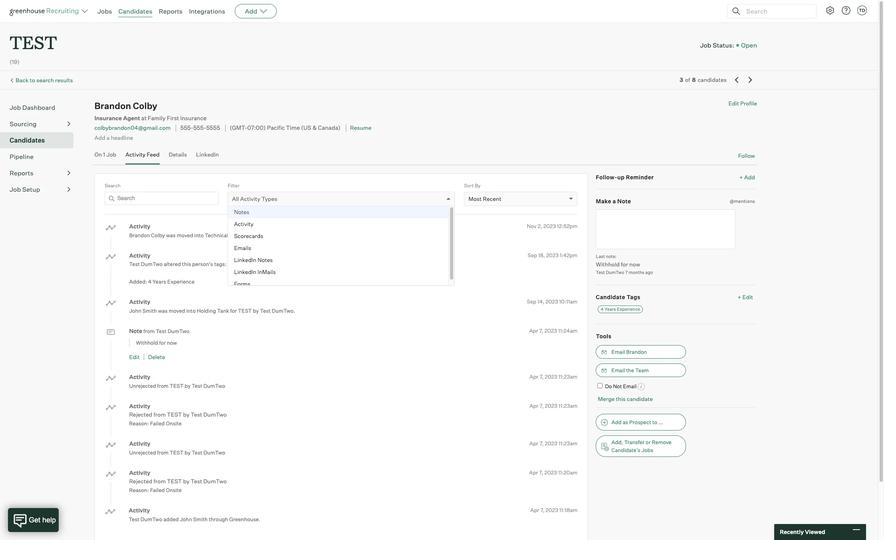 Task type: vqa. For each thing, say whether or not it's contained in the screenshot.
Brandon
yes



Task type: locate. For each thing, give the bounding box(es) containing it.
test inside note from test dumtwo
[[156, 328, 167, 334]]

brandon
[[94, 100, 131, 111], [129, 232, 150, 238], [626, 349, 647, 355]]

0 vertical spatial this
[[182, 261, 191, 267]]

brandon for brandon colby insurance agent at family first insurance
[[94, 100, 131, 111]]

2 unrejected from the top
[[129, 449, 156, 456]]

colby inside brandon colby insurance agent at family first insurance
[[133, 100, 157, 111]]

nov 2, 2023 12:52pm
[[527, 223, 578, 229]]

colby up at
[[133, 100, 157, 111]]

open
[[741, 41, 757, 49]]

edit profile link
[[729, 100, 757, 107]]

forms option
[[228, 278, 448, 290]]

by
[[475, 182, 481, 188]]

john smith was moved into holding tank for test by test dumtwo.
[[129, 307, 295, 314]]

now
[[630, 261, 640, 268], [167, 340, 177, 346]]

None text field
[[596, 209, 736, 249]]

add inside add as prospect to ... button
[[612, 419, 622, 425]]

0 horizontal spatial insurance
[[94, 115, 122, 122]]

2 rejected from the top
[[129, 478, 152, 485]]

0 horizontal spatial notes
[[234, 209, 249, 215]]

1 horizontal spatial withhold
[[596, 261, 620, 268]]

2 vertical spatial 11:23am
[[559, 440, 578, 447]]

reason:
[[129, 420, 149, 427], [129, 487, 149, 493]]

+ for + add
[[740, 174, 743, 180]]

1 reason: from the top
[[129, 420, 149, 427]]

job setup
[[10, 185, 40, 193]]

reports link left the integrations link
[[159, 7, 183, 15]]

was for smith
[[158, 307, 168, 314]]

0 horizontal spatial edit
[[129, 353, 140, 360]]

linkedin inmails
[[234, 268, 276, 275]]

or
[[646, 439, 651, 445]]

at
[[141, 115, 147, 122]]

1 vertical spatial sep
[[527, 298, 537, 305]]

2 reason: from the top
[[129, 487, 149, 493]]

1 vertical spatial candidates
[[10, 136, 45, 144]]

2 failed from the top
[[150, 487, 165, 493]]

0 vertical spatial reports
[[159, 7, 183, 15]]

4 right added:
[[148, 278, 152, 285]]

all activity types
[[232, 195, 278, 202]]

sep 14, 2023 10:11am
[[527, 298, 578, 305]]

moved up test dumtwo altered this person's tags:
[[177, 232, 193, 238]]

email
[[612, 349, 625, 355], [612, 367, 625, 373], [623, 383, 637, 389]]

1 vertical spatial moved
[[169, 307, 185, 314]]

1 rejected from test by test dumtwo reason: failed onsite from the top
[[129, 411, 227, 427]]

0 vertical spatial candidates
[[118, 7, 152, 15]]

0 vertical spatial unrejected
[[129, 383, 156, 389]]

was up note from test dumtwo
[[158, 307, 168, 314]]

note
[[618, 198, 631, 205], [129, 327, 142, 334]]

1 vertical spatial unrejected from test by test dumtwo
[[129, 449, 225, 456]]

+
[[740, 174, 743, 180], [738, 293, 742, 300]]

into left technical
[[194, 232, 204, 238]]

rejected from test by test dumtwo reason: failed onsite for apr 7, 2023 11:20am
[[129, 478, 227, 493]]

this down the do not email on the bottom right
[[616, 396, 626, 402]]

test
[[10, 30, 57, 54], [261, 232, 275, 238], [238, 307, 252, 314], [170, 383, 184, 389], [167, 411, 182, 418], [170, 449, 184, 456], [167, 478, 182, 485]]

1 horizontal spatial 4
[[601, 306, 604, 312]]

candidates down sourcing
[[10, 136, 45, 144]]

edit link
[[129, 353, 140, 360]]

1 onsite from the top
[[166, 420, 182, 427]]

notes up inmails
[[258, 257, 273, 263]]

into for technical
[[194, 232, 204, 238]]

2,
[[538, 223, 542, 229]]

0 vertical spatial withhold
[[596, 261, 620, 268]]

email inside button
[[612, 367, 625, 373]]

reason: for apr 7, 2023 11:23am
[[129, 420, 149, 427]]

linkedin notes
[[234, 257, 273, 263]]

1 horizontal spatial note
[[618, 198, 631, 205]]

add as prospect to ...
[[612, 419, 663, 425]]

(us
[[301, 124, 311, 132]]

1 vertical spatial brandon
[[129, 232, 150, 238]]

withhold for now
[[136, 340, 177, 346]]

0 horizontal spatial reports
[[10, 169, 33, 177]]

555- up linkedin link
[[193, 124, 206, 132]]

0 horizontal spatial john
[[129, 307, 141, 314]]

now down note from test dumtwo
[[167, 340, 177, 346]]

None field
[[232, 192, 234, 206]]

years down candidate
[[605, 306, 616, 312]]

insurance up 555-555-5555
[[180, 115, 207, 122]]

candidate
[[596, 293, 626, 300]]

candidates link
[[118, 7, 152, 15], [10, 136, 70, 145]]

0 vertical spatial smith
[[143, 307, 157, 314]]

note up withhold for now
[[129, 327, 142, 334]]

back to search results
[[16, 77, 73, 83]]

a
[[107, 134, 110, 141], [613, 198, 616, 205]]

brandon inside brandon colby insurance agent at family first insurance
[[94, 100, 131, 111]]

smith up note from test dumtwo
[[143, 307, 157, 314]]

apr
[[529, 327, 538, 334], [530, 374, 539, 380], [530, 403, 539, 409], [530, 440, 539, 447], [529, 469, 538, 476], [531, 507, 540, 513]]

1 horizontal spatial this
[[616, 396, 626, 402]]

add for add as prospect to ...
[[612, 419, 622, 425]]

0 vertical spatial now
[[630, 261, 640, 268]]

1 vertical spatial was
[[158, 307, 168, 314]]

for
[[253, 232, 260, 238], [621, 261, 628, 268], [230, 307, 237, 314], [159, 340, 166, 346]]

1 horizontal spatial edit
[[729, 100, 739, 107]]

email right not
[[623, 383, 637, 389]]

0 vertical spatial rejected
[[129, 411, 152, 418]]

2 vertical spatial edit
[[129, 353, 140, 360]]

years right added:
[[153, 278, 166, 285]]

0 horizontal spatial a
[[107, 134, 110, 141]]

0 vertical spatial into
[[194, 232, 204, 238]]

ago
[[646, 270, 653, 275]]

was up altered at the top left
[[166, 232, 176, 238]]

2 vertical spatial email
[[623, 383, 637, 389]]

2 rejected from test by test dumtwo reason: failed onsite from the top
[[129, 478, 227, 493]]

dumtwo inside last note: withhold for now test dumtwo               7 months               ago
[[606, 270, 625, 275]]

2 11:23am from the top
[[559, 403, 578, 409]]

tags
[[627, 293, 641, 300]]

add, transfer or remove candidate's jobs
[[612, 439, 672, 453]]

1 horizontal spatial insurance
[[180, 115, 207, 122]]

details
[[169, 151, 187, 158]]

0 horizontal spatial to
[[30, 77, 35, 83]]

edit for edit profile
[[729, 100, 739, 107]]

by
[[276, 232, 282, 238], [253, 307, 259, 314], [185, 383, 191, 389], [183, 411, 190, 418], [185, 449, 191, 456], [183, 478, 190, 485]]

0 horizontal spatial candidates link
[[10, 136, 70, 145]]

job left status:
[[700, 41, 712, 49]]

for up 7
[[621, 261, 628, 268]]

last note: withhold for now test dumtwo               7 months               ago
[[596, 254, 653, 275]]

a right make
[[613, 198, 616, 205]]

8
[[692, 76, 696, 83]]

experience down tags on the bottom of the page
[[617, 306, 640, 312]]

job left 'setup'
[[10, 185, 21, 193]]

linkedin link
[[196, 151, 219, 163]]

most recent option
[[469, 195, 502, 202]]

3 apr 7, 2023 11:23am from the top
[[530, 440, 578, 447]]

to inside add as prospect to ... button
[[653, 419, 658, 425]]

email inside button
[[612, 349, 625, 355]]

1 vertical spatial to
[[653, 419, 658, 425]]

0 vertical spatial linkedin
[[196, 151, 219, 158]]

td button
[[858, 6, 867, 15]]

0 vertical spatial a
[[107, 134, 110, 141]]

1 vertical spatial 11:23am
[[559, 403, 578, 409]]

apr 7, 2023 11:23am
[[530, 374, 578, 380], [530, 403, 578, 409], [530, 440, 578, 447]]

withhold down note:
[[596, 261, 620, 268]]

1 vertical spatial john
[[180, 516, 192, 522]]

withhold
[[596, 261, 620, 268], [136, 340, 158, 346]]

1 horizontal spatial candidates
[[118, 7, 152, 15]]

into for holding
[[186, 307, 196, 314]]

1 horizontal spatial notes
[[258, 257, 273, 263]]

inmails
[[258, 268, 276, 275]]

0 vertical spatial 11:23am
[[559, 374, 578, 380]]

to right back at the left
[[30, 77, 35, 83]]

reports link up job setup link
[[10, 168, 70, 178]]

smith left through
[[193, 516, 208, 522]]

a left 'headline'
[[107, 134, 110, 141]]

1 horizontal spatial to
[[653, 419, 658, 425]]

unrejected from test by test dumtwo
[[129, 383, 225, 389], [129, 449, 225, 456]]

pipeline link
[[10, 152, 70, 161]]

most
[[469, 195, 482, 202]]

0 vertical spatial jobs
[[97, 7, 112, 15]]

1 vertical spatial unrejected
[[129, 449, 156, 456]]

1 horizontal spatial reports
[[159, 7, 183, 15]]

sep left 18,
[[528, 252, 537, 258]]

0 vertical spatial was
[[166, 232, 176, 238]]

(gmt-
[[230, 124, 247, 132]]

brandon colby insurance agent at family first insurance
[[94, 100, 207, 122]]

1 vertical spatial reports
[[10, 169, 33, 177]]

moved
[[177, 232, 193, 238], [169, 307, 185, 314]]

add button
[[235, 4, 277, 18]]

0 vertical spatial onsite
[[166, 420, 182, 427]]

1 vertical spatial +
[[738, 293, 742, 300]]

4 down candidate
[[601, 306, 604, 312]]

0 horizontal spatial candidates
[[10, 136, 45, 144]]

colby for brandon colby insurance agent at family first insurance
[[133, 100, 157, 111]]

1 vertical spatial reports link
[[10, 168, 70, 178]]

1 vertical spatial smith
[[193, 516, 208, 522]]

this right altered at the top left
[[182, 261, 191, 267]]

notes down all
[[234, 209, 249, 215]]

not
[[613, 383, 622, 389]]

linkedin up forms
[[234, 268, 256, 275]]

1 horizontal spatial jobs
[[642, 447, 654, 453]]

john right added
[[180, 516, 192, 522]]

1 horizontal spatial a
[[613, 198, 616, 205]]

test
[[283, 232, 293, 238], [129, 261, 140, 267], [596, 270, 605, 275], [260, 307, 271, 314], [156, 328, 167, 334], [192, 383, 202, 389], [191, 411, 202, 418], [192, 449, 202, 456], [191, 478, 202, 485], [129, 516, 139, 522]]

0 vertical spatial unrejected from test by test dumtwo
[[129, 383, 225, 389]]

...
[[659, 419, 663, 425]]

email for email brandon
[[612, 349, 625, 355]]

experience down test dumtwo altered this person's tags:
[[167, 278, 195, 285]]

experience
[[167, 278, 195, 285], [617, 306, 640, 312]]

candidates right jobs link
[[118, 7, 152, 15]]

0 vertical spatial john
[[129, 307, 141, 314]]

1 vertical spatial apr 7, 2023 11:23am
[[530, 403, 578, 409]]

dashboard
[[22, 104, 55, 112]]

was for colby
[[166, 232, 176, 238]]

0 vertical spatial to
[[30, 77, 35, 83]]

now up months
[[630, 261, 640, 268]]

colby up altered at the top left
[[151, 232, 165, 238]]

recently
[[780, 529, 804, 535]]

jobs link
[[97, 7, 112, 15]]

0 horizontal spatial jobs
[[97, 7, 112, 15]]

job up sourcing
[[10, 104, 21, 112]]

0 vertical spatial reason:
[[129, 420, 149, 427]]

1 vertical spatial rejected from test by test dumtwo reason: failed onsite
[[129, 478, 227, 493]]

0 horizontal spatial 4
[[148, 278, 152, 285]]

reports link
[[159, 7, 183, 15], [10, 168, 70, 178]]

candidates link right jobs link
[[118, 7, 152, 15]]

failed for apr 7, 2023 11:20am
[[150, 487, 165, 493]]

0 vertical spatial rejected from test by test dumtwo reason: failed onsite
[[129, 411, 227, 427]]

job status:
[[700, 41, 735, 49]]

0 horizontal spatial note
[[129, 327, 142, 334]]

18,
[[539, 252, 545, 258]]

2 555- from the left
[[193, 124, 206, 132]]

0 vertical spatial failed
[[150, 420, 165, 427]]

email left the at the right of page
[[612, 367, 625, 373]]

0 vertical spatial colby
[[133, 100, 157, 111]]

list box
[[228, 206, 454, 290]]

1 vertical spatial reason:
[[129, 487, 149, 493]]

dumtwo. for john smith was moved into holding tank for test by test dumtwo.
[[272, 307, 295, 314]]

1 apr 7, 2023 11:23am from the top
[[530, 374, 578, 380]]

search
[[105, 182, 121, 188]]

Do Not Email checkbox
[[598, 383, 603, 388]]

10:11am
[[559, 298, 578, 305]]

2 vertical spatial linkedin
[[234, 268, 256, 275]]

canada)
[[318, 124, 341, 132]]

1 horizontal spatial years
[[605, 306, 616, 312]]

colbybrandon04@gmail.com
[[94, 124, 171, 131]]

2023
[[544, 223, 556, 229], [546, 252, 559, 258], [546, 298, 558, 305], [545, 327, 557, 334], [545, 374, 558, 380], [545, 403, 558, 409], [545, 440, 558, 447], [545, 469, 557, 476], [546, 507, 558, 513]]

for right tank
[[230, 307, 237, 314]]

sep
[[528, 252, 537, 258], [527, 298, 537, 305]]

0 vertical spatial +
[[740, 174, 743, 180]]

add,
[[612, 439, 623, 445]]

dumtwo inside note from test dumtwo
[[168, 328, 189, 334]]

0 vertical spatial experience
[[167, 278, 195, 285]]

apr 7, 2023 11:18am
[[531, 507, 578, 513]]

0 vertical spatial apr 7, 2023 11:23am
[[530, 374, 578, 380]]

add inside add popup button
[[245, 7, 257, 15]]

withhold up delete link
[[136, 340, 158, 346]]

tags:
[[214, 261, 227, 267]]

add inside + add link
[[745, 174, 755, 180]]

0 vertical spatial dumtwo.
[[295, 232, 318, 238]]

brandon for brandon colby was moved into technical interview for test by test dumtwo.
[[129, 232, 150, 238]]

reports down pipeline
[[10, 169, 33, 177]]

sep left 14,
[[527, 298, 537, 305]]

1 horizontal spatial experience
[[617, 306, 640, 312]]

candidates link up pipeline "link"
[[10, 136, 70, 145]]

0 horizontal spatial years
[[153, 278, 166, 285]]

1 insurance from the left
[[94, 115, 122, 122]]

linkedin
[[196, 151, 219, 158], [234, 257, 256, 263], [234, 268, 256, 275]]

from inside note from test dumtwo
[[143, 328, 155, 334]]

john down added:
[[129, 307, 141, 314]]

1 vertical spatial notes
[[258, 257, 273, 263]]

back
[[16, 77, 29, 83]]

email up email the team
[[612, 349, 625, 355]]

1 vertical spatial 4
[[601, 306, 604, 312]]

resume
[[350, 124, 372, 131]]

to left ...
[[653, 419, 658, 425]]

linkedin for linkedin notes
[[234, 257, 256, 263]]

into left holding
[[186, 307, 196, 314]]

1 failed from the top
[[150, 420, 165, 427]]

failed for apr 7, 2023 11:23am
[[150, 420, 165, 427]]

1 vertical spatial colby
[[151, 232, 165, 238]]

on
[[94, 151, 102, 158]]

configure image
[[826, 6, 835, 15]]

job right 1
[[106, 151, 116, 158]]

of
[[685, 76, 690, 83]]

activity
[[125, 151, 146, 158], [240, 195, 260, 202], [234, 221, 254, 227], [129, 223, 150, 230], [129, 252, 150, 259], [129, 298, 150, 305], [129, 374, 150, 380], [129, 403, 150, 409], [129, 440, 150, 447], [129, 469, 150, 476], [129, 507, 150, 514]]

reports left the integrations link
[[159, 7, 183, 15]]

1 horizontal spatial john
[[180, 516, 192, 522]]

1 vertical spatial years
[[605, 306, 616, 312]]

rejected
[[129, 411, 152, 418], [129, 478, 152, 485]]

linkedin down 5555
[[196, 151, 219, 158]]

0 vertical spatial candidates link
[[118, 7, 152, 15]]

2 onsite from the top
[[166, 487, 182, 493]]

555- left 5555
[[180, 124, 193, 132]]

1 rejected from the top
[[129, 411, 152, 418]]

moved up note from test dumtwo
[[169, 307, 185, 314]]

rejected from test by test dumtwo reason: failed onsite
[[129, 411, 227, 427], [129, 478, 227, 493]]

0 vertical spatial moved
[[177, 232, 193, 238]]

colbybrandon04@gmail.com link
[[94, 124, 171, 131]]

0 vertical spatial edit
[[729, 100, 739, 107]]

insurance up add a headline
[[94, 115, 122, 122]]

555-
[[180, 124, 193, 132], [193, 124, 206, 132]]

note right make
[[618, 198, 631, 205]]

linkedin down emails
[[234, 257, 256, 263]]

1 horizontal spatial reports link
[[159, 7, 183, 15]]

0 vertical spatial brandon
[[94, 100, 131, 111]]

add, transfer or remove candidate's jobs button
[[596, 435, 686, 457]]

1 horizontal spatial now
[[630, 261, 640, 268]]

linkedin notes option
[[228, 254, 448, 266]]

1 vertical spatial into
[[186, 307, 196, 314]]

0 horizontal spatial now
[[167, 340, 177, 346]]

withhold inside last note: withhold for now test dumtwo               7 months               ago
[[596, 261, 620, 268]]

list box containing notes
[[228, 206, 454, 290]]

1 vertical spatial note
[[129, 327, 142, 334]]

person's
[[192, 261, 213, 267]]



Task type: describe. For each thing, give the bounding box(es) containing it.
2 horizontal spatial edit
[[743, 293, 753, 300]]

colby for brandon colby was moved into technical interview for test by test dumtwo.
[[151, 232, 165, 238]]

0 vertical spatial years
[[153, 278, 166, 285]]

first
[[167, 115, 179, 122]]

moved for holding
[[169, 307, 185, 314]]

months
[[629, 270, 645, 275]]

now inside last note: withhold for now test dumtwo               7 months               ago
[[630, 261, 640, 268]]

integrations
[[189, 7, 225, 15]]

&
[[313, 124, 317, 132]]

results
[[55, 77, 73, 83]]

onsite for apr 7, 2023 11:23am
[[166, 420, 182, 427]]

a for add
[[107, 134, 110, 141]]

0 vertical spatial notes
[[234, 209, 249, 215]]

on 1 job
[[94, 151, 116, 158]]

add as prospect to ... button
[[596, 414, 686, 431]]

1 vertical spatial this
[[616, 396, 626, 402]]

11:18am
[[560, 507, 578, 513]]

test link
[[10, 22, 57, 56]]

rejected for apr 7, 2023 11:23am
[[129, 411, 152, 418]]

(19)
[[10, 58, 20, 65]]

greenhouse recruiting image
[[10, 6, 81, 16]]

tank
[[217, 307, 229, 314]]

do not email
[[605, 383, 637, 389]]

types
[[262, 195, 278, 202]]

1 vertical spatial candidates link
[[10, 136, 70, 145]]

notes option
[[228, 206, 448, 218]]

@mentions link
[[730, 197, 755, 205]]

prospect
[[630, 419, 652, 425]]

tools
[[596, 333, 612, 340]]

brandon inside button
[[626, 349, 647, 355]]

@mentions
[[730, 198, 755, 204]]

activity feed
[[125, 151, 160, 158]]

0 vertical spatial reports link
[[159, 7, 183, 15]]

recent
[[483, 195, 502, 202]]

1 11:23am from the top
[[559, 374, 578, 380]]

merge
[[598, 396, 615, 402]]

1 vertical spatial experience
[[617, 306, 640, 312]]

added:
[[129, 278, 147, 285]]

0 horizontal spatial reports link
[[10, 168, 70, 178]]

transfer
[[625, 439, 645, 445]]

brandon colby was moved into technical interview for test by test dumtwo.
[[129, 232, 318, 238]]

sep for sep 18, 2023 1:42pm
[[528, 252, 537, 258]]

the
[[626, 367, 634, 373]]

a for make
[[613, 198, 616, 205]]

0 horizontal spatial smith
[[143, 307, 157, 314]]

activity option
[[228, 218, 448, 230]]

0 horizontal spatial experience
[[167, 278, 195, 285]]

job setup link
[[10, 185, 70, 194]]

14,
[[538, 298, 545, 305]]

job for job setup
[[10, 185, 21, 193]]

sep 18, 2023 1:42pm
[[528, 252, 578, 258]]

add for add
[[245, 7, 257, 15]]

profile
[[741, 100, 757, 107]]

sort
[[464, 182, 474, 188]]

email the team button
[[596, 363, 686, 377]]

1 horizontal spatial smith
[[193, 516, 208, 522]]

email the team
[[612, 367, 649, 373]]

linkedin for linkedin inmails
[[234, 268, 256, 275]]

2 insurance from the left
[[180, 115, 207, 122]]

job for job status:
[[700, 41, 712, 49]]

nov
[[527, 223, 537, 229]]

3 of 8 candidates
[[680, 76, 727, 83]]

follow-up reminder
[[596, 174, 654, 180]]

rejected for apr 7, 2023 11:20am
[[129, 478, 152, 485]]

td button
[[856, 4, 869, 17]]

1 unrejected from the top
[[129, 383, 156, 389]]

activity inside option
[[234, 221, 254, 227]]

headline
[[111, 134, 133, 141]]

2 apr 7, 2023 11:23am from the top
[[530, 403, 578, 409]]

scorecards
[[234, 233, 263, 239]]

add for add a headline
[[94, 134, 105, 141]]

11:24am
[[558, 327, 578, 334]]

+ for + edit
[[738, 293, 742, 300]]

1:42pm
[[560, 252, 578, 258]]

Search text field
[[105, 192, 218, 205]]

added: 4 years experience
[[129, 278, 195, 285]]

1 unrejected from test by test dumtwo from the top
[[129, 383, 225, 389]]

555-555-5555
[[180, 124, 220, 132]]

interview
[[229, 232, 252, 238]]

follow
[[739, 152, 755, 159]]

moved for technical
[[177, 232, 193, 238]]

1 vertical spatial now
[[167, 340, 177, 346]]

back to search results link
[[16, 77, 73, 83]]

1 555- from the left
[[180, 124, 193, 132]]

candidate
[[627, 396, 653, 402]]

for inside last note: withhold for now test dumtwo               7 months               ago
[[621, 261, 628, 268]]

add a headline
[[94, 134, 133, 141]]

delete link
[[148, 353, 165, 360]]

3 11:23am from the top
[[559, 440, 578, 447]]

email for email the team
[[612, 367, 625, 373]]

email brandon
[[612, 349, 647, 355]]

11:20am
[[558, 469, 578, 476]]

12:52pm
[[557, 223, 578, 229]]

linkedin for linkedin link
[[196, 151, 219, 158]]

rejected from test by test dumtwo reason: failed onsite for apr 7, 2023 11:23am
[[129, 411, 227, 427]]

1
[[103, 151, 105, 158]]

2 unrejected from test by test dumtwo from the top
[[129, 449, 225, 456]]

candidate tags
[[596, 293, 641, 300]]

4 inside 4 years experience link
[[601, 306, 604, 312]]

scorecards option
[[228, 230, 448, 242]]

follow-
[[596, 174, 618, 180]]

last
[[596, 254, 605, 259]]

emails option
[[228, 242, 448, 254]]

dumtwo. for brandon colby was moved into technical interview for test by test dumtwo.
[[295, 232, 318, 238]]

family
[[148, 115, 166, 122]]

greenhouse.
[[229, 516, 261, 522]]

1 horizontal spatial candidates link
[[118, 7, 152, 15]]

jobs inside add, transfer or remove candidate's jobs
[[642, 447, 654, 453]]

apr 7, 2023 11:20am
[[529, 469, 578, 476]]

added
[[163, 516, 179, 522]]

on 1 job link
[[94, 151, 116, 163]]

pipeline
[[10, 153, 34, 161]]

note:
[[606, 254, 617, 259]]

linkedin inmails option
[[228, 266, 448, 278]]

td
[[859, 8, 866, 13]]

filter
[[228, 182, 240, 188]]

test inside last note: withhold for now test dumtwo               7 months               ago
[[596, 270, 605, 275]]

1 vertical spatial withhold
[[136, 340, 158, 346]]

edit for the edit link
[[129, 353, 140, 360]]

5555
[[206, 124, 220, 132]]

for down note from test dumtwo
[[159, 340, 166, 346]]

as
[[623, 419, 629, 425]]

status:
[[713, 41, 735, 49]]

sourcing
[[10, 120, 37, 128]]

onsite for apr 7, 2023 11:20am
[[166, 487, 182, 493]]

holding
[[197, 307, 216, 314]]

reminder
[[626, 174, 654, 180]]

+ add
[[740, 174, 755, 180]]

email brandon button
[[596, 345, 686, 359]]

Search text field
[[745, 5, 809, 17]]

3
[[680, 76, 683, 83]]

up
[[618, 174, 625, 180]]

+ add link
[[740, 173, 755, 181]]

recently viewed
[[780, 529, 826, 535]]

note from test dumtwo
[[129, 327, 189, 334]]

sep for sep 14, 2023 10:11am
[[527, 298, 537, 305]]

0 vertical spatial note
[[618, 198, 631, 205]]

reason: for apr 7, 2023 11:20am
[[129, 487, 149, 493]]

forms
[[234, 280, 250, 287]]

candidates
[[698, 76, 727, 83]]

job for job dashboard
[[10, 104, 21, 112]]

for right interview
[[253, 232, 260, 238]]

0 horizontal spatial this
[[182, 261, 191, 267]]



